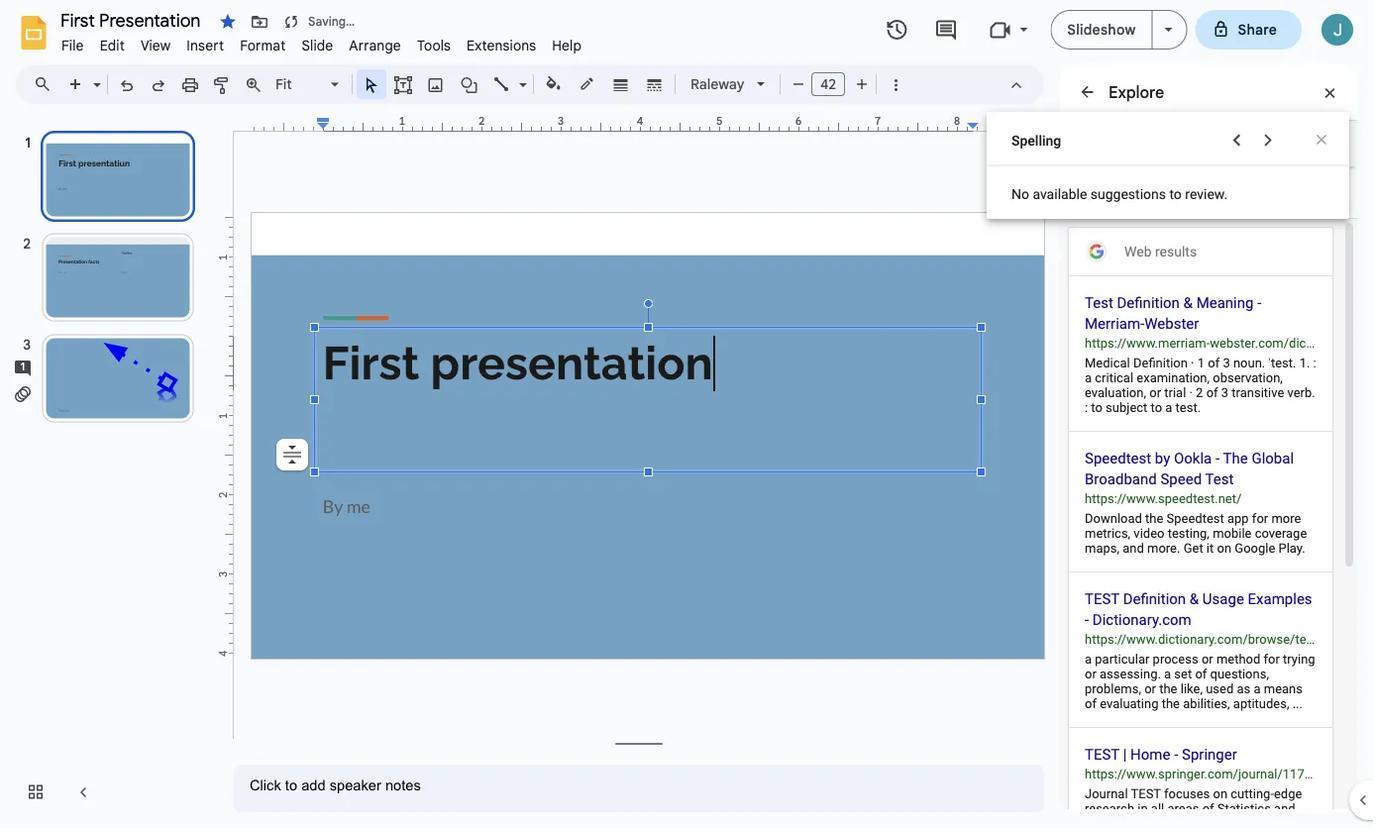 Task type: describe. For each thing, give the bounding box(es) containing it.
format
[[240, 37, 286, 54]]

all
[[1152, 802, 1165, 817]]

slide
[[302, 37, 333, 54]]

test definition & usage examples - dictionary.com link
[[1085, 589, 1317, 630]]

shape image
[[458, 70, 481, 98]]

explore button
[[1108, 79, 1166, 105]]

line weight option
[[610, 70, 633, 98]]

extensions
[[467, 37, 536, 54]]

test inside test definition & meaning - merriam-webster https://www.merriam-webster.com/dictionary/test medical definition · 1 of 3 noun. ˈtest. 1. : a critical examination, observation, evaluation, or trial · 2 of 3 transitive verb. : to subject to a test.
[[1085, 294, 1114, 311]]

explore search results for test section
[[1060, 64, 1373, 829]]

the
[[1224, 449, 1249, 467]]

play.
[[1279, 541, 1306, 556]]

edge
[[1275, 787, 1303, 802]]

with
[[1149, 817, 1173, 829]]

slideshow button
[[1051, 10, 1153, 50]]

research
[[1085, 802, 1135, 817]]

of right the 2
[[1207, 386, 1219, 400]]

1 horizontal spatial to
[[1151, 400, 1163, 415]]

and inside test | home - springer https://www.springer.com/journal/11749 journal test focuses on cutting-edge research in all areas of statistics and probability with significant theoretica
[[1275, 802, 1296, 817]]

suggestions
[[1091, 186, 1167, 202]]

https://www.merriam-
[[1085, 336, 1210, 351]]

https://www.dictionary.com/browse/test
[[1085, 632, 1318, 647]]

Font size text field
[[813, 72, 844, 96]]

raleway
[[691, 75, 745, 93]]

available
[[1033, 186, 1088, 202]]

springer
[[1182, 746, 1238, 763]]

for inside test definition & usage examples - dictionary.com https://www.dictionary.com/browse/test a particular process or method for trying or assessing. a set of questions, problems, or the like, used as a means of evaluating the abilities, aptitudes, ...
[[1264, 652, 1280, 667]]

global
[[1252, 449, 1294, 467]]

to inside spelling and grammar check 'dialog'
[[1170, 186, 1182, 202]]

tools menu item
[[409, 34, 459, 57]]

share button
[[1196, 10, 1302, 50]]

Font size field
[[812, 72, 853, 101]]

- inside test definition & meaning - merriam-webster https://www.merriam-webster.com/dictionary/test medical definition · 1 of 3 noun. ˈtest. 1. : a critical examination, observation, evaluation, or trial · 2 of 3 transitive verb. : to subject to a test.
[[1258, 294, 1262, 311]]

app
[[1228, 511, 1249, 526]]

or inside test definition & meaning - merriam-webster https://www.merriam-webster.com/dictionary/test medical definition · 1 of 3 noun. ˈtest. 1. : a critical examination, observation, evaluation, or trial · 2 of 3 transitive verb. : to subject to a test.
[[1150, 386, 1162, 400]]

questions,
[[1211, 667, 1270, 682]]

results
[[1156, 243, 1197, 260]]

web tab
[[1060, 168, 1160, 218]]

video
[[1134, 526, 1165, 541]]

edit menu item
[[92, 34, 133, 57]]

1 vertical spatial ·
[[1190, 386, 1193, 400]]

start slideshow (⌘+enter) image
[[1165, 28, 1173, 32]]

1.
[[1300, 356, 1311, 371]]

verb.
[[1288, 386, 1316, 400]]

speed
[[1161, 470, 1202, 488]]

file menu item
[[54, 34, 92, 57]]

test definition & meaning - merriam-webster option
[[1069, 277, 1373, 432]]

maps,
[[1085, 541, 1120, 556]]

in
[[1138, 802, 1148, 817]]

a left set
[[1165, 667, 1172, 682]]

- inside speedtest by ookla - the global broadband speed test https://www.speedtest.net/ download the speedtest app for more metrics, video testing, mobile coverage maps, and more. get it on google play.
[[1216, 449, 1220, 467]]

Zoom field
[[270, 70, 348, 99]]

no
[[1012, 186, 1030, 202]]

examination,
[[1137, 371, 1210, 386]]

saving… button
[[278, 8, 360, 36]]

test.
[[1176, 400, 1201, 415]]

insert image image
[[425, 70, 447, 98]]

critical
[[1095, 371, 1134, 386]]

view
[[141, 37, 171, 54]]

review.
[[1186, 186, 1228, 202]]

fill color: transparent image
[[543, 70, 565, 96]]

google
[[1235, 541, 1276, 556]]

a left critical
[[1085, 371, 1092, 386]]

significant
[[1177, 817, 1236, 829]]

Rename text field
[[54, 8, 212, 32]]

problems,
[[1085, 682, 1142, 697]]

Star checkbox
[[214, 8, 242, 36]]

menu bar inside menu bar banner
[[54, 26, 590, 58]]

of inside test | home - springer https://www.springer.com/journal/11749 journal test focuses on cutting-edge research in all areas of statistics and probability with significant theoretica
[[1203, 802, 1215, 817]]

format menu item
[[232, 34, 294, 57]]

https://www.springer.com/journal/11749
[[1085, 767, 1319, 782]]

main toolbar
[[58, 69, 912, 101]]

web results link
[[1125, 243, 1197, 260]]

a left the test.
[[1166, 400, 1173, 415]]

like,
[[1181, 682, 1203, 697]]

help
[[552, 37, 582, 54]]

trial
[[1165, 386, 1187, 400]]

it
[[1207, 541, 1214, 556]]

1 horizontal spatial :
[[1314, 356, 1317, 371]]

font list. raleway selected. option
[[691, 70, 745, 98]]

spelling and grammar check dialog
[[987, 112, 1350, 219]]

ookla
[[1174, 449, 1212, 467]]

meaning
[[1197, 294, 1254, 311]]

https://www.speedtest.net/
[[1085, 492, 1242, 506]]

examples
[[1248, 590, 1313, 608]]

of right 1
[[1208, 356, 1220, 371]]

slide menu item
[[294, 34, 341, 57]]

Menus field
[[25, 70, 68, 98]]

Zoom text field
[[273, 70, 328, 98]]

focuses
[[1165, 787, 1210, 802]]

ˈtest.
[[1269, 356, 1297, 371]]

test definition & meaning - merriam-webster https://www.merriam-webster.com/dictionary/test medical definition · 1 of 3 noun. ˈtest. 1. : a critical examination, observation, evaluation, or trial · 2 of 3 transitive verb. : to subject to a test.
[[1085, 294, 1373, 415]]

help menu item
[[544, 34, 590, 57]]

webster.com/dictionary/test
[[1210, 336, 1373, 351]]

process
[[1153, 652, 1199, 667]]

means
[[1264, 682, 1303, 697]]

new slide with layout image
[[88, 71, 101, 78]]

search categories tab list
[[1060, 168, 1358, 219]]

download
[[1085, 511, 1143, 526]]

1 vertical spatial :
[[1085, 400, 1088, 415]]

cutting-
[[1231, 787, 1275, 802]]



Task type: vqa. For each thing, say whether or not it's contained in the screenshot.


Task type: locate. For each thing, give the bounding box(es) containing it.
0 vertical spatial and
[[1123, 541, 1145, 556]]

0 vertical spatial 3
[[1223, 356, 1231, 371]]

1
[[1198, 356, 1205, 371]]

- left the
[[1216, 449, 1220, 467]]

speedtest by ookla - the global broadband speed test https://www.speedtest.net/ download the speedtest app for more metrics, video testing, mobile coverage maps, and more. get it on google play.
[[1085, 449, 1308, 556]]

to left subject
[[1092, 400, 1103, 415]]

2 horizontal spatial to
[[1170, 186, 1182, 202]]

web
[[1125, 243, 1152, 260]]

& inside test definition & meaning - merriam-webster https://www.merriam-webster.com/dictionary/test medical definition · 1 of 3 noun. ˈtest. 1. : a critical examination, observation, evaluation, or trial · 2 of 3 transitive verb. : to subject to a test.
[[1184, 294, 1193, 311]]

of right set
[[1196, 667, 1208, 682]]

or left assessing. at bottom right
[[1085, 667, 1097, 682]]

for right app
[[1253, 511, 1269, 526]]

left margin image
[[253, 116, 329, 131]]

view menu item
[[133, 34, 179, 57]]

0 horizontal spatial speedtest
[[1085, 449, 1152, 467]]

test up merriam- at the top of page
[[1085, 294, 1114, 311]]

definition up "dictionary.com"
[[1124, 590, 1186, 608]]

tools
[[417, 37, 451, 54]]

Search web results text field
[[1060, 121, 1356, 167]]

0 vertical spatial for
[[1253, 511, 1269, 526]]

abilities,
[[1184, 697, 1231, 712]]

1 vertical spatial speedtest
[[1167, 511, 1225, 526]]

test up "with"
[[1131, 787, 1161, 802]]

the
[[1146, 511, 1164, 526], [1160, 682, 1178, 697], [1162, 697, 1180, 712]]

3 left noun. at right top
[[1223, 356, 1231, 371]]

as
[[1237, 682, 1251, 697]]

0 vertical spatial test
[[1085, 294, 1114, 311]]

areas
[[1168, 802, 1200, 817]]

1 vertical spatial &
[[1190, 590, 1199, 608]]

or
[[1150, 386, 1162, 400], [1202, 652, 1214, 667], [1085, 667, 1097, 682], [1145, 682, 1157, 697]]

arrange
[[349, 37, 401, 54]]

option
[[277, 439, 308, 471]]

definition down https://www.merriam-
[[1134, 356, 1188, 371]]

test inside speedtest by ookla - the global broadband speed test https://www.speedtest.net/ download the speedtest app for more metrics, video testing, mobile coverage maps, and more. get it on google play.
[[1206, 470, 1234, 488]]

by
[[1156, 449, 1171, 467]]

test for test | home - springer
[[1085, 746, 1120, 763]]

spelling
[[1012, 133, 1062, 149]]

1 vertical spatial and
[[1275, 802, 1296, 817]]

method
[[1217, 652, 1261, 667]]

test | home - springer link
[[1085, 744, 1317, 765]]

journal
[[1085, 787, 1128, 802]]

of left evaluating
[[1085, 697, 1097, 712]]

on inside speedtest by ookla - the global broadband speed test https://www.speedtest.net/ download the speedtest app for more metrics, video testing, mobile coverage maps, and more. get it on google play.
[[1218, 541, 1232, 556]]

the inside speedtest by ookla - the global broadband speed test https://www.speedtest.net/ download the speedtest app for more metrics, video testing, mobile coverage maps, and more. get it on google play.
[[1146, 511, 1164, 526]]

definition inside test definition & usage examples - dictionary.com https://www.dictionary.com/browse/test a particular process or method for trying or assessing. a set of questions, problems, or the like, used as a means of evaluating the abilities, aptitudes, ...
[[1124, 590, 1186, 608]]

definition for test
[[1124, 590, 1186, 608]]

|
[[1124, 746, 1127, 763]]

1 horizontal spatial speedtest
[[1167, 511, 1225, 526]]

& up webster
[[1184, 294, 1193, 311]]

menu bar banner
[[0, 0, 1374, 829]]

more.
[[1148, 541, 1181, 556]]

to left review.
[[1170, 186, 1182, 202]]

1 vertical spatial for
[[1264, 652, 1280, 667]]

test definition & usage examples - dictionary.com https://www.dictionary.com/browse/test a particular process or method for trying or assessing. a set of questions, problems, or the like, used as a means of evaluating the abilities, aptitudes, ...
[[1085, 590, 1318, 712]]

- right meaning
[[1258, 294, 1262, 311]]

navigation inside explore application
[[0, 112, 218, 829]]

probability
[[1085, 817, 1146, 829]]

2 vertical spatial test
[[1131, 787, 1161, 802]]

insert
[[187, 37, 224, 54]]

and left more.
[[1123, 541, 1145, 556]]

- left "dictionary.com"
[[1085, 611, 1089, 628]]

0 horizontal spatial to
[[1092, 400, 1103, 415]]

dictionary.com
[[1093, 611, 1192, 628]]

more
[[1272, 511, 1302, 526]]

0 horizontal spatial :
[[1085, 400, 1088, 415]]

and right cutting-
[[1275, 802, 1296, 817]]

extensions menu item
[[459, 34, 544, 57]]

aptitudes, ...
[[1234, 697, 1303, 712]]

insert menu item
[[179, 34, 232, 57]]

images tab
[[1160, 168, 1259, 216]]

search results list box
[[1069, 277, 1373, 829]]

testing,
[[1168, 526, 1210, 541]]

navigation
[[0, 112, 218, 829]]

a
[[1085, 371, 1092, 386], [1166, 400, 1173, 415], [1085, 652, 1092, 667], [1165, 667, 1172, 682], [1254, 682, 1261, 697]]

broadband
[[1085, 470, 1157, 488]]

test left |
[[1085, 746, 1120, 763]]

right margin image
[[969, 116, 1045, 131]]

· left the 2
[[1190, 386, 1193, 400]]

mobile
[[1213, 526, 1252, 541]]

speedtest by ookla - the global broadband speed test option
[[1069, 432, 1333, 573]]

trying
[[1284, 652, 1316, 667]]

0 vertical spatial on
[[1218, 541, 1232, 556]]

definition
[[1117, 294, 1180, 311], [1134, 356, 1188, 371], [1124, 590, 1186, 608]]

& left usage
[[1190, 590, 1199, 608]]

or left trial
[[1150, 386, 1162, 400]]

explore
[[1109, 82, 1165, 102]]

arrange menu item
[[341, 34, 409, 57]]

metrics,
[[1085, 526, 1131, 541]]

1 horizontal spatial test
[[1206, 470, 1234, 488]]

medical
[[1085, 356, 1131, 371]]

definition up webster
[[1117, 294, 1180, 311]]

line dash option
[[644, 70, 667, 98]]

edit
[[100, 37, 125, 54]]

subject
[[1106, 400, 1148, 415]]

speedtest up the "broadband"
[[1085, 449, 1152, 467]]

border color: transparent image
[[576, 70, 599, 96]]

0 vertical spatial test
[[1085, 590, 1120, 608]]

file
[[61, 37, 84, 54]]

transitive
[[1232, 386, 1285, 400]]

test up "dictionary.com"
[[1085, 590, 1120, 608]]

a right 'as'
[[1254, 682, 1261, 697]]

get
[[1184, 541, 1204, 556]]

noun.
[[1234, 356, 1266, 371]]

: right 1.
[[1314, 356, 1317, 371]]

1 vertical spatial test
[[1085, 746, 1120, 763]]

for
[[1253, 511, 1269, 526], [1264, 652, 1280, 667]]

used
[[1206, 682, 1234, 697]]

and
[[1123, 541, 1145, 556], [1275, 802, 1296, 817]]

for inside speedtest by ookla - the global broadband speed test https://www.speedtest.net/ download the speedtest app for more metrics, video testing, mobile coverage maps, and more. get it on google play.
[[1253, 511, 1269, 526]]

to left trial
[[1151, 400, 1163, 415]]

- inside test definition & usage examples - dictionary.com https://www.dictionary.com/browse/test a particular process or method for trying or assessing. a set of questions, problems, or the like, used as a means of evaluating the abilities, aptitudes, ...
[[1085, 611, 1089, 628]]

· left 1
[[1191, 356, 1195, 371]]

2
[[1196, 386, 1204, 400]]

test down the
[[1206, 470, 1234, 488]]

1 vertical spatial test
[[1206, 470, 1234, 488]]

& for usage
[[1190, 590, 1199, 608]]

of
[[1208, 356, 1220, 371], [1207, 386, 1219, 400], [1196, 667, 1208, 682], [1085, 697, 1097, 712], [1203, 802, 1215, 817]]

0 vertical spatial &
[[1184, 294, 1193, 311]]

& for meaning
[[1184, 294, 1193, 311]]

test | home - springer https://www.springer.com/journal/11749 journal test focuses on cutting-edge research in all areas of statistics and probability with significant theoretica
[[1085, 746, 1319, 829]]

shrink text on overflow image
[[279, 441, 306, 469]]

merriam-
[[1085, 315, 1145, 332]]

observation,
[[1213, 371, 1283, 386]]

0 vertical spatial speedtest
[[1085, 449, 1152, 467]]

test definition & meaning - merriam-webster link
[[1085, 292, 1317, 334]]

0 vertical spatial definition
[[1117, 294, 1180, 311]]

assessing.
[[1100, 667, 1161, 682]]

-
[[1258, 294, 1262, 311], [1216, 449, 1220, 467], [1085, 611, 1089, 628], [1175, 746, 1179, 763]]

& inside test definition & usage examples - dictionary.com https://www.dictionary.com/browse/test a particular process or method for trying or assessing. a set of questions, problems, or the like, used as a means of evaluating the abilities, aptitudes, ...
[[1190, 590, 1199, 608]]

- inside test | home - springer https://www.springer.com/journal/11749 journal test focuses on cutting-edge research in all areas of statistics and probability with significant theoretica
[[1175, 746, 1179, 763]]

or down https://www.dictionary.com/browse/test
[[1202, 652, 1214, 667]]

evaluation,
[[1085, 386, 1147, 400]]

:
[[1314, 356, 1317, 371], [1085, 400, 1088, 415]]

speedtest by ookla - the global broadband speed test link
[[1085, 448, 1317, 490]]

on
[[1218, 541, 1232, 556], [1214, 787, 1228, 802]]

0 vertical spatial ·
[[1191, 356, 1195, 371]]

0 horizontal spatial test
[[1085, 294, 1114, 311]]

for left trying
[[1264, 652, 1280, 667]]

webster
[[1145, 315, 1200, 332]]

coverage
[[1255, 526, 1308, 541]]

statistics
[[1218, 802, 1271, 817]]

1 vertical spatial on
[[1214, 787, 1228, 802]]

or left set
[[1145, 682, 1157, 697]]

no available suggestions to review.
[[1012, 186, 1228, 202]]

and inside speedtest by ookla - the global broadband speed test https://www.speedtest.net/ download the speedtest app for more metrics, video testing, mobile coverage maps, and more. get it on google play.
[[1123, 541, 1145, 556]]

explore application
[[0, 0, 1374, 829]]

test for test definition & usage examples - dictionary.com
[[1085, 590, 1120, 608]]

1 vertical spatial definition
[[1134, 356, 1188, 371]]

menu bar containing file
[[54, 26, 590, 58]]

test definition & usage examples - dictionary.com option
[[1069, 573, 1333, 728]]

particular
[[1095, 652, 1150, 667]]

0 vertical spatial :
[[1314, 356, 1317, 371]]

definition for test
[[1117, 294, 1180, 311]]

- right home
[[1175, 746, 1179, 763]]

usage
[[1203, 590, 1245, 608]]

: left subject
[[1085, 400, 1088, 415]]

share
[[1238, 21, 1278, 38]]

speedtest up 'get'
[[1167, 511, 1225, 526]]

on inside test | home - springer https://www.springer.com/journal/11749 journal test focuses on cutting-edge research in all areas of statistics and probability with significant theoretica
[[1214, 787, 1228, 802]]

home
[[1131, 746, 1171, 763]]

·
[[1191, 356, 1195, 371], [1190, 386, 1193, 400]]

0 horizontal spatial and
[[1123, 541, 1145, 556]]

3 right the 2
[[1222, 386, 1229, 400]]

web results
[[1125, 243, 1197, 260]]

set
[[1175, 667, 1193, 682]]

test inside test definition & usage examples - dictionary.com https://www.dictionary.com/browse/test a particular process or method for trying or assessing. a set of questions, problems, or the like, used as a means of evaluating the abilities, aptitudes, ...
[[1085, 590, 1120, 608]]

slideshow
[[1068, 21, 1136, 38]]

on down https://www.springer.com/journal/11749
[[1214, 787, 1228, 802]]

of right areas
[[1203, 802, 1215, 817]]

a left particular
[[1085, 652, 1092, 667]]

on right it
[[1218, 541, 1232, 556]]

1 horizontal spatial and
[[1275, 802, 1296, 817]]

1 vertical spatial 3
[[1222, 386, 1229, 400]]

test | home - springer option
[[1069, 728, 1333, 829]]

menu bar
[[54, 26, 590, 58]]

2 vertical spatial definition
[[1124, 590, 1186, 608]]



